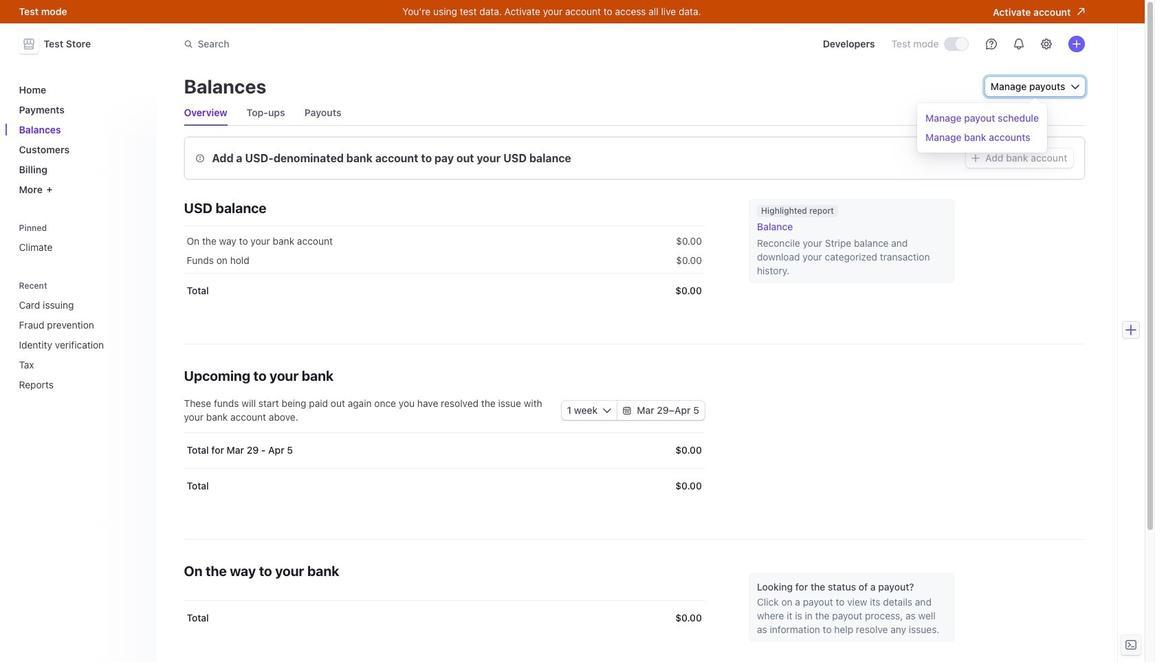 Task type: locate. For each thing, give the bounding box(es) containing it.
3 row from the top
[[184, 273, 705, 309]]

svg image
[[972, 154, 981, 162], [604, 407, 612, 415]]

4 row from the top
[[184, 433, 705, 469]]

0 horizontal spatial svg image
[[624, 407, 632, 415]]

1 horizontal spatial svg image
[[972, 154, 981, 162]]

Search text field
[[176, 31, 564, 57]]

grid
[[184, 226, 705, 309], [184, 433, 705, 504]]

Test mode checkbox
[[945, 38, 968, 50]]

notifications image
[[1014, 39, 1025, 50]]

1 row from the top
[[184, 226, 705, 254]]

0 vertical spatial grid
[[184, 226, 705, 309]]

svg image
[[1072, 83, 1080, 91], [624, 407, 632, 415]]

1 vertical spatial grid
[[184, 433, 705, 504]]

1 horizontal spatial svg image
[[1072, 83, 1080, 91]]

pinned element
[[13, 223, 148, 259]]

0 horizontal spatial svg image
[[604, 407, 612, 415]]

tab list
[[184, 100, 1085, 126]]

settings image
[[1041, 39, 1052, 50]]

core navigation links element
[[13, 78, 148, 201]]

0 vertical spatial svg image
[[972, 154, 981, 162]]

recent element
[[13, 281, 148, 396], [13, 294, 148, 396]]

row
[[184, 226, 705, 254], [184, 248, 705, 273], [184, 273, 705, 309], [184, 433, 705, 469], [184, 469, 705, 504], [184, 601, 705, 636]]

1 vertical spatial svg image
[[604, 407, 612, 415]]

0 vertical spatial svg image
[[1072, 83, 1080, 91]]

2 grid from the top
[[184, 433, 705, 504]]

2 row from the top
[[184, 248, 705, 273]]

None search field
[[176, 31, 564, 57]]



Task type: describe. For each thing, give the bounding box(es) containing it.
help image
[[986, 39, 997, 50]]

6 row from the top
[[184, 601, 705, 636]]

1 recent element from the top
[[13, 281, 148, 396]]

1 vertical spatial svg image
[[624, 407, 632, 415]]

2 recent element from the top
[[13, 294, 148, 396]]

1 grid from the top
[[184, 226, 705, 309]]

5 row from the top
[[184, 469, 705, 504]]



Task type: vqa. For each thing, say whether or not it's contained in the screenshot.
Nov 25, 2023
no



